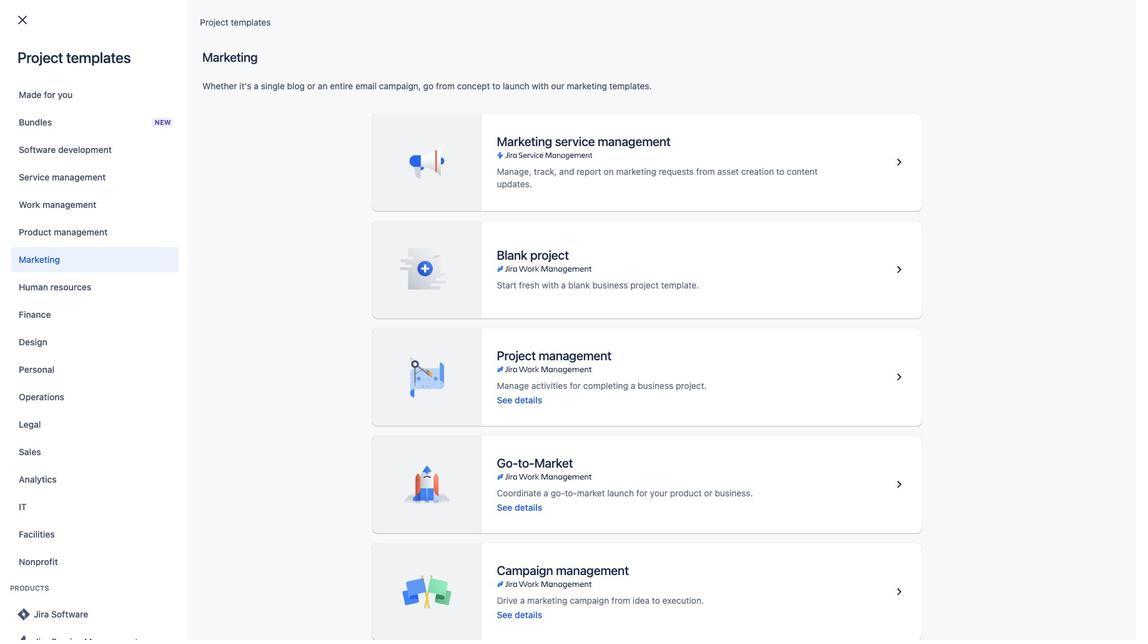 Task type: locate. For each thing, give the bounding box(es) containing it.
4 team-managed software from the top
[[336, 301, 436, 312]]

details for campaign
[[515, 609, 542, 620]]

work management
[[19, 199, 96, 210]]

business for project management
[[638, 380, 673, 391]]

team- for nova project
[[336, 272, 361, 282]]

0 horizontal spatial business
[[401, 152, 437, 162]]

1 vertical spatial from
[[696, 166, 715, 177]]

analytics
[[19, 474, 57, 485]]

product left discovery
[[336, 242, 368, 252]]

on
[[604, 166, 614, 177]]

1 horizontal spatial templates
[[231, 17, 271, 27]]

product up star nacho prod image
[[19, 227, 51, 237]]

details down coordinate
[[515, 502, 542, 512]]

concept
[[457, 81, 490, 91]]

1 vertical spatial see details button
[[497, 501, 542, 514]]

see details down manage
[[497, 394, 542, 405]]

0 vertical spatial see
[[497, 394, 512, 405]]

1 vertical spatial project templates
[[17, 49, 131, 66]]

email
[[355, 81, 377, 91]]

0 vertical spatial project
[[530, 248, 569, 262]]

see details button down drive on the left of page
[[497, 609, 542, 621]]

sales
[[19, 447, 41, 457]]

or right product
[[704, 488, 712, 498]]

1 vertical spatial details
[[515, 502, 542, 512]]

campaign management image
[[892, 585, 907, 600]]

software development
[[19, 144, 112, 155]]

2 vertical spatial marketing
[[527, 595, 568, 606]]

2 vertical spatial from
[[612, 595, 630, 606]]

0 horizontal spatial marketing
[[19, 254, 60, 265]]

blank
[[568, 280, 590, 290]]

project.
[[676, 380, 707, 391]]

star nacho prod image
[[29, 240, 44, 255]]

4 software from the top
[[401, 301, 436, 312]]

1 vertical spatial see details
[[497, 502, 542, 512]]

product for product discovery
[[336, 242, 368, 252]]

star goodmorning image
[[29, 180, 44, 195]]

0 vertical spatial from
[[436, 81, 455, 91]]

management
[[598, 134, 671, 149], [52, 172, 106, 182], [42, 199, 96, 210], [54, 227, 108, 237], [539, 348, 612, 363], [556, 563, 629, 577]]

marketing up whether
[[202, 50, 258, 64]]

1 software from the top
[[401, 182, 436, 192]]

0 horizontal spatial project templates
[[17, 49, 131, 66]]

our
[[551, 81, 564, 91]]

project left template.
[[630, 280, 659, 290]]

content
[[787, 166, 818, 177]]

projects
[[25, 51, 78, 69]]

a right completing
[[631, 380, 635, 391]]

a
[[254, 81, 259, 91], [561, 280, 566, 290], [631, 380, 635, 391], [544, 488, 548, 498], [520, 595, 525, 606]]

with left our
[[532, 81, 549, 91]]

to- up coordinate
[[518, 456, 535, 470]]

0 vertical spatial to-
[[518, 456, 535, 470]]

nacho
[[74, 241, 100, 252]]

you
[[58, 89, 73, 100]]

2 see details button from the top
[[497, 501, 542, 514]]

project up fresh
[[530, 248, 569, 262]]

management up the nacho
[[54, 227, 108, 237]]

campaign management
[[497, 563, 629, 577]]

software for star nova project image
[[401, 272, 436, 282]]

choose jira products
[[181, 92, 267, 102]]

1 vertical spatial templates
[[66, 49, 131, 66]]

1 horizontal spatial for
[[570, 380, 581, 391]]

a left go-
[[544, 488, 548, 498]]

1 managed from the top
[[361, 152, 399, 162]]

market
[[534, 456, 573, 470]]

from inside manage, track, and report on marketing requests from asset creation to content updates.
[[696, 166, 715, 177]]

1 horizontal spatial market
[[577, 488, 605, 498]]

market up service management button
[[98, 151, 126, 162]]

see details for go-
[[497, 502, 542, 512]]

management for project management
[[539, 348, 612, 363]]

see details button for campaign
[[497, 609, 542, 621]]

project
[[200, 17, 228, 27], [17, 49, 63, 66], [96, 271, 125, 282], [497, 348, 536, 363]]

software down bundles
[[19, 144, 56, 155]]

see details button for go-
[[497, 501, 542, 514]]

launch left our
[[503, 81, 530, 91]]

0 vertical spatial see details button
[[497, 394, 542, 406]]

see down drive on the left of page
[[497, 609, 512, 620]]

software
[[401, 182, 436, 192], [401, 212, 436, 222], [401, 272, 436, 282], [401, 301, 436, 312]]

see for go-to-market
[[497, 502, 512, 512]]

0 vertical spatial project templates
[[200, 17, 271, 27]]

0 vertical spatial business
[[401, 152, 437, 162]]

2 vertical spatial marketing
[[19, 254, 60, 265]]

see details button down manage
[[497, 394, 542, 406]]

see down manage
[[497, 394, 512, 405]]

2 vertical spatial see details
[[497, 609, 542, 620]]

an
[[318, 81, 328, 91]]

nova project link
[[54, 270, 226, 285]]

1 team- from the top
[[336, 152, 361, 162]]

for inside button
[[44, 89, 55, 100]]

managed for go to market sample
[[361, 152, 399, 162]]

or left an
[[307, 81, 315, 91]]

1 vertical spatial see
[[497, 502, 512, 512]]

0 horizontal spatial launch
[[503, 81, 530, 91]]

1 vertical spatial marketing
[[616, 166, 656, 177]]

1 vertical spatial or
[[704, 488, 712, 498]]

development
[[58, 144, 112, 155]]

a right 'it's'
[[254, 81, 259, 91]]

1 see details from the top
[[497, 394, 542, 405]]

to left the "content"
[[776, 166, 785, 177]]

0 horizontal spatial templates
[[66, 49, 131, 66]]

management up activities
[[539, 348, 612, 363]]

0 vertical spatial or
[[307, 81, 315, 91]]

marketing down campaign management
[[527, 595, 568, 606]]

service
[[555, 134, 595, 149]]

from right go
[[436, 81, 455, 91]]

market right go-
[[577, 488, 605, 498]]

marketing
[[567, 81, 607, 91], [616, 166, 656, 177], [527, 595, 568, 606]]

whether
[[202, 81, 237, 91]]

1 vertical spatial jira
[[34, 609, 49, 620]]

management up on
[[598, 134, 671, 149]]

go
[[74, 151, 85, 162]]

0 horizontal spatial from
[[436, 81, 455, 91]]

for left you
[[44, 89, 55, 100]]

marketing inside "button"
[[19, 254, 60, 265]]

marketing up star nova project image
[[19, 254, 60, 265]]

launch left "your"
[[607, 488, 634, 498]]

star nova project image
[[29, 270, 44, 285]]

2 vertical spatial see
[[497, 609, 512, 620]]

activities
[[531, 380, 567, 391]]

1 vertical spatial launch
[[607, 488, 634, 498]]

2 managed from the top
[[361, 182, 399, 192]]

see details for campaign
[[497, 609, 542, 620]]

1 see details button from the top
[[497, 394, 542, 406]]

it button
[[11, 495, 179, 520]]

software inside button
[[51, 609, 88, 620]]

0 horizontal spatial project
[[530, 248, 569, 262]]

1 horizontal spatial marketing
[[202, 50, 258, 64]]

0 vertical spatial templates
[[231, 17, 271, 27]]

to
[[492, 81, 500, 91], [87, 151, 96, 162], [776, 166, 785, 177], [652, 595, 660, 606]]

1 team-managed software from the top
[[336, 182, 436, 192]]

to right go
[[87, 151, 96, 162]]

management down go
[[52, 172, 106, 182]]

team-managed software for star goodmorning image
[[336, 182, 436, 192]]

jira service management image
[[497, 151, 592, 161], [497, 151, 592, 161]]

2 see from the top
[[497, 502, 512, 512]]

3 details from the top
[[515, 609, 542, 620]]

from
[[436, 81, 455, 91], [696, 166, 715, 177], [612, 595, 630, 606]]

2 horizontal spatial business
[[638, 380, 673, 391]]

jira inside button
[[34, 609, 49, 620]]

1 vertical spatial project
[[630, 280, 659, 290]]

to- down the market
[[565, 488, 577, 498]]

2 vertical spatial see details button
[[497, 609, 542, 621]]

4 managed from the top
[[361, 272, 399, 282]]

from left asset
[[696, 166, 715, 177]]

jira
[[214, 92, 229, 102], [34, 609, 49, 620]]

1 horizontal spatial launch
[[607, 488, 634, 498]]

software
[[19, 144, 56, 155], [51, 609, 88, 620]]

2 software from the top
[[401, 212, 436, 222]]

0 vertical spatial market
[[98, 151, 126, 162]]

for right activities
[[570, 380, 581, 391]]

0 horizontal spatial market
[[98, 151, 126, 162]]

service
[[19, 172, 50, 182]]

see down coordinate
[[497, 502, 512, 512]]

see details down drive on the left of page
[[497, 609, 542, 620]]

0 vertical spatial jira
[[214, 92, 229, 102]]

product discovery
[[336, 242, 410, 252]]

marketing right on
[[616, 166, 656, 177]]

previous image
[[27, 340, 42, 355]]

and
[[559, 166, 574, 177]]

to right idea at the right bottom
[[652, 595, 660, 606]]

0 vertical spatial details
[[515, 394, 542, 405]]

2 details from the top
[[515, 502, 542, 512]]

1 horizontal spatial project
[[630, 280, 659, 290]]

nova
[[74, 271, 94, 282]]

2 vertical spatial details
[[515, 609, 542, 620]]

facilities button
[[11, 522, 179, 547]]

execution.
[[662, 595, 704, 606]]

name button
[[49, 124, 95, 138]]

4 team- from the top
[[336, 272, 361, 282]]

0 vertical spatial with
[[532, 81, 549, 91]]

with right fresh
[[542, 280, 559, 290]]

go to market sample
[[74, 151, 157, 162]]

go-to-market
[[497, 456, 573, 470]]

management inside button
[[54, 227, 108, 237]]

0 vertical spatial for
[[44, 89, 55, 100]]

2 team- from the top
[[336, 182, 361, 192]]

go
[[423, 81, 434, 91]]

operations
[[19, 392, 64, 402]]

3 managed from the top
[[361, 212, 399, 222]]

see details button down coordinate
[[497, 501, 542, 514]]

software right jira software icon
[[51, 609, 88, 620]]

2 see details from the top
[[497, 502, 542, 512]]

human resources button
[[11, 275, 179, 300]]

management up 'product management'
[[42, 199, 96, 210]]

with
[[532, 81, 549, 91], [542, 280, 559, 290]]

3 team-managed software from the top
[[336, 272, 436, 282]]

2 horizontal spatial marketing
[[497, 134, 552, 149]]

3 see from the top
[[497, 609, 512, 620]]

1 vertical spatial software
[[51, 609, 88, 620]]

jira work management image
[[497, 264, 592, 274], [497, 264, 592, 274], [497, 364, 592, 374], [497, 364, 592, 374], [497, 472, 592, 482], [497, 472, 592, 482], [497, 579, 592, 589], [497, 579, 592, 589]]

a left blank
[[561, 280, 566, 290]]

see details for project
[[497, 394, 542, 405]]

0 vertical spatial software
[[19, 144, 56, 155]]

marketing right our
[[567, 81, 607, 91]]

3 team- from the top
[[336, 212, 361, 222]]

completing
[[583, 380, 628, 391]]

nonprofit button
[[11, 550, 179, 575]]

report
[[577, 166, 601, 177]]

jira software image
[[16, 607, 31, 622]]

3 see details button from the top
[[497, 609, 542, 621]]

1 details from the top
[[515, 394, 542, 405]]

resources
[[50, 282, 91, 292]]

1 vertical spatial product
[[336, 242, 368, 252]]

1 vertical spatial business
[[592, 280, 628, 290]]

management inside button
[[42, 199, 96, 210]]

project management
[[497, 348, 612, 363]]

details for project
[[515, 394, 542, 405]]

analytics button
[[11, 467, 179, 492]]

3 see details from the top
[[497, 609, 542, 620]]

2 team-managed software from the top
[[336, 212, 436, 222]]

work management button
[[11, 192, 179, 217]]

1 see from the top
[[497, 394, 512, 405]]

details down drive on the left of page
[[515, 609, 542, 620]]

marketing up manage,
[[497, 134, 552, 149]]

legal
[[19, 419, 41, 430]]

management up campaign
[[556, 563, 629, 577]]

jira down whether
[[214, 92, 229, 102]]

nacho prod
[[74, 241, 121, 252]]

made
[[19, 89, 42, 100]]

2 vertical spatial for
[[636, 488, 648, 498]]

1 horizontal spatial business
[[592, 280, 628, 290]]

0 vertical spatial see details
[[497, 394, 542, 405]]

from left idea at the right bottom
[[612, 595, 630, 606]]

it
[[19, 502, 27, 512]]

creation
[[741, 166, 774, 177]]

1 vertical spatial to-
[[565, 488, 577, 498]]

product
[[19, 227, 51, 237], [336, 242, 368, 252]]

0 horizontal spatial product
[[19, 227, 51, 237]]

2 horizontal spatial from
[[696, 166, 715, 177]]

for
[[44, 89, 55, 100], [570, 380, 581, 391], [636, 488, 648, 498]]

jira right jira software image
[[34, 609, 49, 620]]

single
[[261, 81, 285, 91]]

track,
[[534, 166, 557, 177]]

launch
[[503, 81, 530, 91], [607, 488, 634, 498]]

banner
[[0, 0, 1136, 35]]

details down manage
[[515, 394, 542, 405]]

0 horizontal spatial for
[[44, 89, 55, 100]]

0 horizontal spatial jira
[[34, 609, 49, 620]]

see details button for project
[[497, 394, 542, 406]]

management for work management
[[42, 199, 96, 210]]

jira software image
[[16, 607, 31, 622]]

back to projects image
[[15, 12, 30, 27]]

management inside button
[[52, 172, 106, 182]]

0 vertical spatial marketing
[[202, 50, 258, 64]]

for left "your"
[[636, 488, 648, 498]]

product inside button
[[19, 227, 51, 237]]

software for star goodmorning image
[[401, 182, 436, 192]]

1 horizontal spatial product
[[336, 242, 368, 252]]

1 horizontal spatial project templates
[[200, 17, 271, 27]]

jira service management image
[[16, 635, 31, 640], [16, 635, 31, 640]]

3 software from the top
[[401, 272, 436, 282]]

1 vertical spatial for
[[570, 380, 581, 391]]

details
[[515, 394, 542, 405], [515, 502, 542, 512], [515, 609, 542, 620]]

to-
[[518, 456, 535, 470], [565, 488, 577, 498]]

2 vertical spatial business
[[638, 380, 673, 391]]

0 vertical spatial product
[[19, 227, 51, 237]]

primary element
[[7, 0, 889, 35]]

see details down coordinate
[[497, 502, 542, 512]]

see
[[497, 394, 512, 405], [497, 502, 512, 512], [497, 609, 512, 620]]



Task type: vqa. For each thing, say whether or not it's contained in the screenshot.
the Whether
yes



Task type: describe. For each thing, give the bounding box(es) containing it.
project templates link
[[200, 15, 271, 30]]

manage, track, and report on marketing requests from asset creation to content updates.
[[497, 166, 818, 189]]

5 team- from the top
[[336, 301, 361, 312]]

star project-1374 image
[[29, 300, 44, 314]]

discovery
[[370, 242, 410, 252]]

product management
[[19, 227, 108, 237]]

go to market sample link
[[54, 150, 226, 165]]

0 horizontal spatial to-
[[518, 456, 535, 470]]

1 horizontal spatial to-
[[565, 488, 577, 498]]

see for project management
[[497, 394, 512, 405]]

2 horizontal spatial for
[[636, 488, 648, 498]]

products
[[231, 92, 267, 102]]

finance button
[[11, 302, 179, 327]]

nacho prod link
[[54, 240, 226, 255]]

1 horizontal spatial jira
[[214, 92, 229, 102]]

team-managed software for star nova project image
[[336, 272, 436, 282]]

legal button
[[11, 412, 179, 437]]

0 vertical spatial launch
[[503, 81, 530, 91]]

campaign
[[497, 563, 553, 577]]

marketing inside manage, track, and report on marketing requests from asset creation to content updates.
[[616, 166, 656, 177]]

requests
[[659, 166, 694, 177]]

drive a marketing campaign from idea to execution.
[[497, 595, 704, 606]]

manage
[[497, 380, 529, 391]]

1 vertical spatial marketing
[[497, 134, 552, 149]]

coordinate a go-to-market launch for your product or business.
[[497, 488, 753, 498]]

bundles
[[19, 117, 52, 127]]

product for product management
[[19, 227, 51, 237]]

campaign,
[[379, 81, 421, 91]]

personal
[[19, 364, 54, 375]]

personal button
[[11, 357, 179, 382]]

a right drive on the left of page
[[520, 595, 525, 606]]

management for product management
[[54, 227, 108, 237]]

nonprofit
[[19, 557, 58, 567]]

entire
[[330, 81, 353, 91]]

blank
[[497, 248, 527, 262]]

0 horizontal spatial or
[[307, 81, 315, 91]]

Search Projects text field
[[26, 89, 149, 106]]

sample
[[128, 151, 157, 162]]

new
[[155, 118, 171, 126]]

goodmorning link
[[54, 180, 226, 195]]

drive
[[497, 595, 518, 606]]

updates.
[[497, 179, 532, 189]]

star go to market sample image
[[29, 150, 44, 165]]

managed for nova project
[[361, 272, 399, 282]]

jira software button
[[11, 602, 179, 627]]

team- for go to market sample
[[336, 152, 361, 162]]

design
[[19, 337, 47, 347]]

service management button
[[11, 165, 179, 190]]

managed for goodmorning
[[361, 182, 399, 192]]

lead button
[[496, 124, 536, 138]]

fresh
[[519, 280, 540, 290]]

finance
[[19, 309, 51, 320]]

marketing service management
[[497, 134, 671, 149]]

work
[[19, 199, 40, 210]]

design button
[[11, 330, 179, 355]]

made for you
[[19, 89, 73, 100]]

idea
[[633, 595, 650, 606]]

to right "concept"
[[492, 81, 500, 91]]

template.
[[661, 280, 699, 290]]

goodmorning
[[74, 181, 129, 192]]

marketing service management image
[[892, 155, 907, 170]]

software for star project-1374 image
[[401, 301, 436, 312]]

it's
[[239, 81, 251, 91]]

marketing button
[[11, 247, 179, 272]]

start fresh with a blank business project template.
[[497, 280, 699, 290]]

facilities
[[19, 529, 55, 540]]

management for campaign management
[[556, 563, 629, 577]]

your
[[650, 488, 668, 498]]

go-
[[497, 456, 518, 470]]

software development button
[[11, 137, 179, 162]]

go to market image
[[892, 477, 907, 492]]

asset
[[717, 166, 739, 177]]

made for you button
[[11, 82, 179, 107]]

coordinate
[[497, 488, 541, 498]]

campaign
[[570, 595, 609, 606]]

to inside manage, track, and report on marketing requests from asset creation to content updates.
[[776, 166, 785, 177]]

name
[[54, 126, 78, 136]]

1 vertical spatial market
[[577, 488, 605, 498]]

software inside button
[[19, 144, 56, 155]]

0 vertical spatial marketing
[[567, 81, 607, 91]]

team- for goodmorning
[[336, 182, 361, 192]]

whether it's a single blog or an entire email campaign, go from concept to launch with our marketing templates.
[[202, 81, 652, 91]]

choose
[[181, 92, 212, 102]]

Search field
[[899, 7, 1024, 27]]

start
[[497, 280, 517, 290]]

team-managed business
[[336, 152, 437, 162]]

business.
[[715, 488, 753, 498]]

1 horizontal spatial from
[[612, 595, 630, 606]]

sales button
[[11, 440, 179, 465]]

lead
[[501, 126, 521, 136]]

business for blank project
[[592, 280, 628, 290]]

see for campaign management
[[497, 609, 512, 620]]

project management image
[[892, 370, 907, 385]]

management for service management
[[52, 172, 106, 182]]

manage,
[[497, 166, 532, 177]]

human resources
[[19, 282, 91, 292]]

jira software
[[34, 609, 88, 620]]

5 managed from the top
[[361, 301, 399, 312]]

team-managed software for star project-1374 image
[[336, 301, 436, 312]]

go-
[[551, 488, 565, 498]]

product
[[670, 488, 702, 498]]

service management
[[19, 172, 106, 182]]

blank project image
[[892, 262, 907, 277]]

details for go-
[[515, 502, 542, 512]]

nova project
[[74, 271, 125, 282]]

1 horizontal spatial or
[[704, 488, 712, 498]]

human
[[19, 282, 48, 292]]

prod
[[102, 241, 121, 252]]

manage activities for completing a business project.
[[497, 380, 707, 391]]

1 vertical spatial with
[[542, 280, 559, 290]]

templates.
[[609, 81, 652, 91]]

blank project
[[497, 248, 569, 262]]



